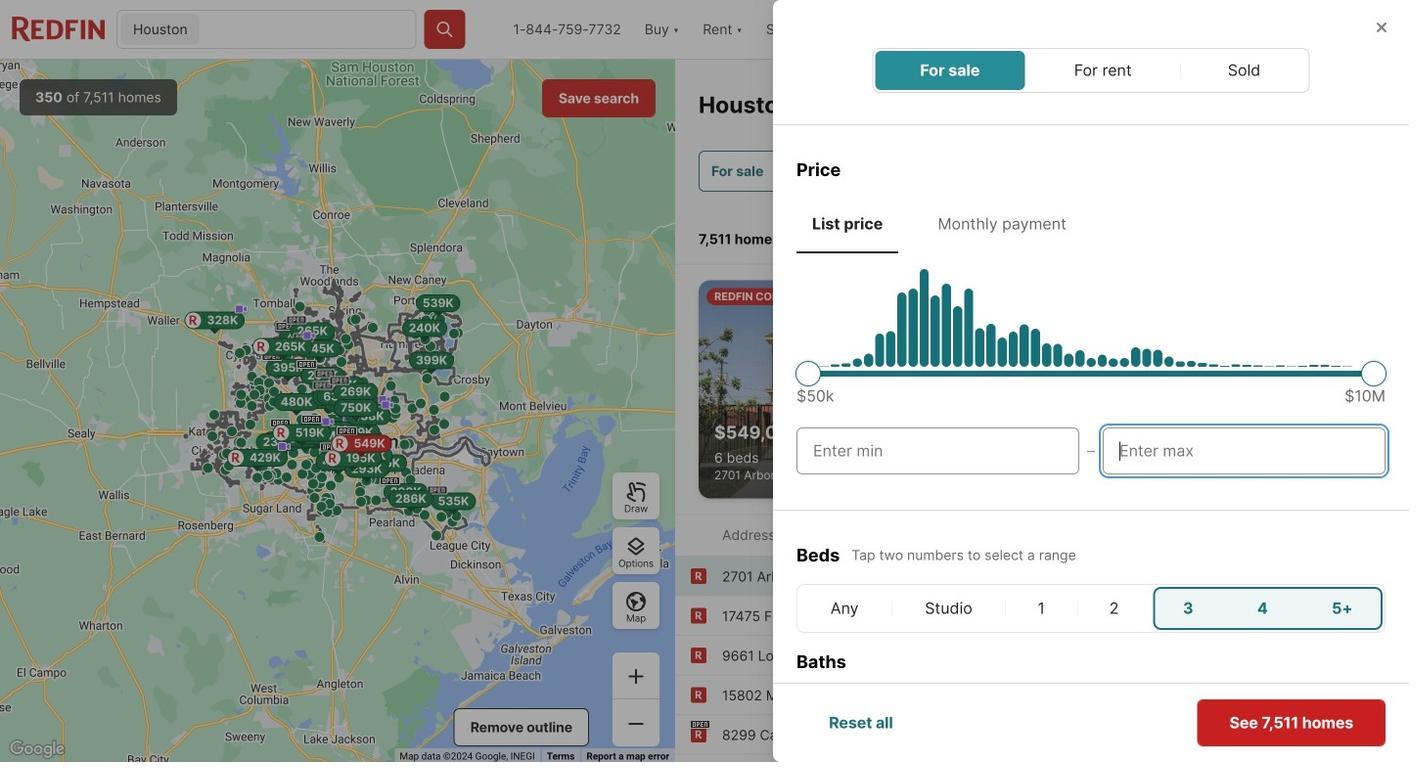 Task type: describe. For each thing, give the bounding box(es) containing it.
Sold radio
[[1228, 59, 1262, 82]]

For rent radio
[[1074, 59, 1134, 82]]

For sale radio
[[920, 59, 980, 82]]

google image
[[5, 737, 69, 762]]

Enter max text field
[[1120, 439, 1369, 463]]

Enter min text field
[[813, 439, 1063, 463]]

map region
[[0, 60, 675, 762]]

number of bathrooms row
[[797, 691, 1386, 740]]



Task type: vqa. For each thing, say whether or not it's contained in the screenshot.
Number of bathrooms row at the bottom right of the page
yes



Task type: locate. For each thing, give the bounding box(es) containing it.
dialog
[[773, 0, 1409, 762]]

cell
[[800, 587, 890, 630], [894, 587, 1004, 630], [1008, 587, 1075, 630], [1079, 587, 1149, 630], [1153, 587, 1225, 630], [1225, 587, 1300, 630], [1300, 587, 1383, 630], [800, 694, 884, 737], [888, 694, 961, 737], [1134, 694, 1224, 737], [1228, 694, 1303, 737], [1307, 694, 1383, 737]]

2 tab from the left
[[922, 199, 1082, 250]]

None search field
[[203, 11, 416, 50]]

1 horizontal spatial tab
[[922, 199, 1082, 250]]

number of bedrooms row
[[797, 584, 1386, 633]]

0 horizontal spatial tab
[[797, 199, 899, 250]]

submit search image
[[435, 20, 455, 39]]

tab
[[797, 199, 899, 250], [922, 199, 1082, 250]]

minimum price slider
[[796, 361, 821, 387]]

tab list
[[797, 199, 1386, 253]]

1 tab from the left
[[797, 199, 899, 250]]

menu bar
[[872, 48, 1310, 93]]



